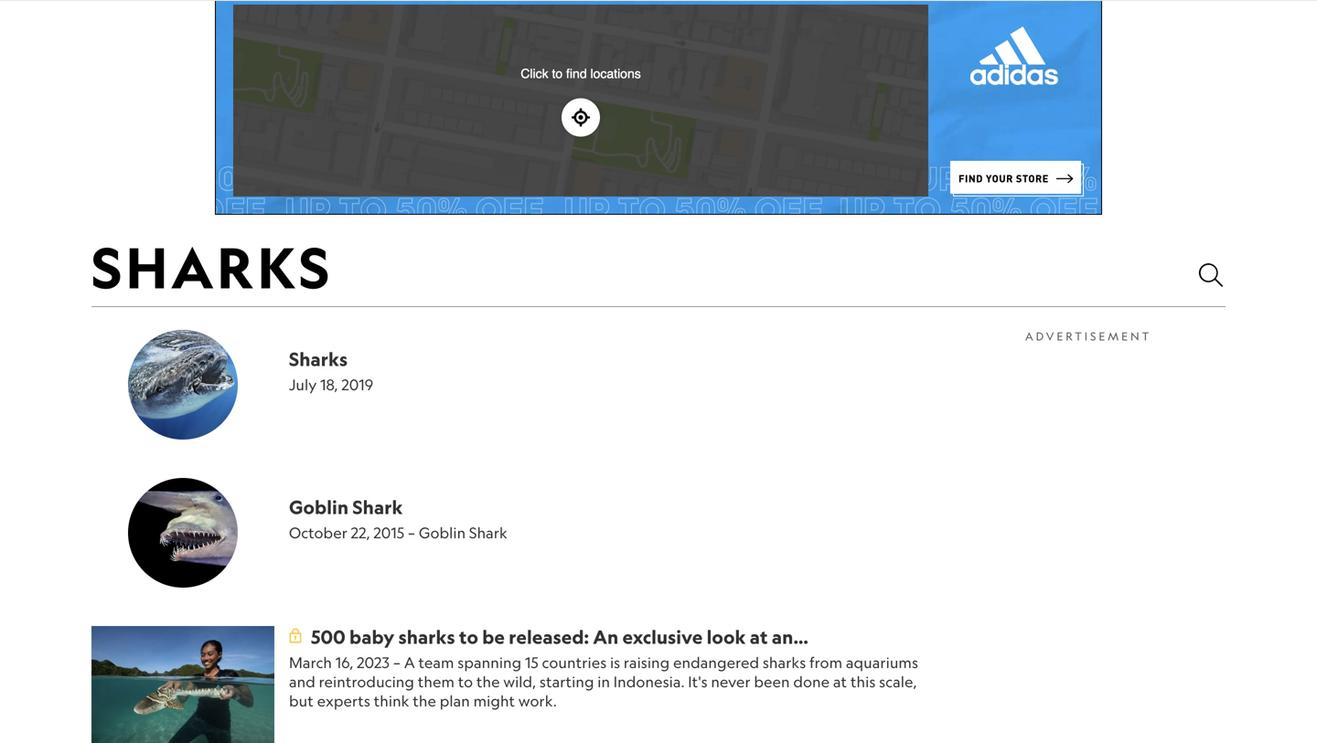 Task type: describe. For each thing, give the bounding box(es) containing it.
plan
[[440, 692, 470, 710]]

work.
[[519, 692, 557, 710]]

them
[[418, 673, 455, 691]]

march
[[289, 654, 332, 672]]

18,
[[320, 376, 338, 394]]

2023
[[357, 654, 390, 672]]

and
[[289, 673, 315, 691]]

scale,
[[879, 673, 917, 691]]

might
[[473, 692, 515, 710]]

sharks july 18, 2019
[[289, 348, 373, 394]]

experts
[[317, 692, 370, 710]]

sharks inside 500 baby sharks to be released: an exclusive look at an unprecedented mission
[[398, 626, 455, 649]]

0 horizontal spatial goblin
[[289, 496, 349, 519]]

team
[[418, 654, 454, 672]]

an
[[593, 626, 619, 649]]

been
[[754, 673, 790, 691]]

2015
[[374, 524, 404, 542]]

july
[[289, 376, 317, 394]]

unprecedented
[[289, 648, 425, 671]]

never
[[711, 673, 751, 691]]

starting
[[540, 673, 594, 691]]

think
[[374, 692, 409, 710]]

0 horizontal spatial the
[[413, 692, 436, 710]]

at inside 500 baby sharks to be released: an exclusive look at an unprecedented mission
[[750, 626, 768, 649]]

to inside 500 baby sharks to be released: an exclusive look at an unprecedented mission
[[459, 626, 478, 649]]

goblin shark october 22, 2015 – goblin shark
[[289, 496, 508, 542]]

2019
[[341, 376, 373, 394]]

a team spanning 15 countries is raising endangered sharks from aquariums and reintroducing them to the wild, starting in indonesia. it's never been done at this scale, but experts think the plan might work.
[[289, 654, 918, 710]]

to inside 'a team spanning 15 countries is raising endangered sharks from aquariums and reintroducing them to the wild, starting in indonesia. it's never been done at this scale, but experts think the plan might work.'
[[458, 673, 473, 691]]

raising
[[624, 654, 670, 672]]

– inside goblin shark october 22, 2015 – goblin shark
[[408, 524, 416, 542]]

it's
[[688, 673, 708, 691]]

is
[[610, 654, 620, 672]]

wild,
[[503, 673, 536, 691]]

be
[[482, 626, 505, 649]]

exclusive
[[622, 626, 703, 649]]

1 horizontal spatial goblin
[[419, 524, 466, 542]]

a
[[404, 654, 415, 672]]



Task type: vqa. For each thing, say whether or not it's contained in the screenshot.
solar at the left of the page
no



Task type: locate. For each thing, give the bounding box(es) containing it.
None search field
[[91, 229, 1226, 306]]

endangered
[[673, 654, 759, 672]]

countries
[[542, 654, 607, 672]]

the down spanning
[[476, 673, 500, 691]]

indonesia.
[[614, 673, 685, 691]]

1 vertical spatial –
[[393, 654, 401, 672]]

1 vertical spatial at
[[833, 673, 847, 691]]

to
[[459, 626, 478, 649], [458, 673, 473, 691]]

at left this at the right
[[833, 673, 847, 691]]

baby
[[349, 626, 395, 649]]

1 horizontal spatial shark
[[469, 524, 508, 542]]

22,
[[351, 524, 370, 542]]

– right 2015
[[408, 524, 416, 542]]

sharks
[[398, 626, 455, 649], [763, 654, 806, 672]]

0 vertical spatial at
[[750, 626, 768, 649]]

1 vertical spatial the
[[413, 692, 436, 710]]

done
[[793, 673, 830, 691]]

sharks inside 'a team spanning 15 countries is raising endangered sharks from aquariums and reintroducing them to the wild, starting in indonesia. it's never been done at this scale, but experts think the plan might work.'
[[763, 654, 806, 672]]

0 horizontal spatial –
[[393, 654, 401, 672]]

from
[[809, 654, 842, 672]]

0 vertical spatial sharks
[[398, 626, 455, 649]]

look
[[707, 626, 746, 649]]

–
[[408, 524, 416, 542], [393, 654, 401, 672]]

sharks up team
[[398, 626, 455, 649]]

mission
[[429, 648, 495, 671]]

0 horizontal spatial sharks
[[398, 626, 455, 649]]

the
[[476, 673, 500, 691], [413, 692, 436, 710]]

1 vertical spatial shark
[[469, 524, 508, 542]]

in
[[597, 673, 610, 691]]

shark
[[353, 496, 403, 519], [469, 524, 508, 542]]

0 vertical spatial –
[[408, 524, 416, 542]]

1 horizontal spatial sharks
[[763, 654, 806, 672]]

0 vertical spatial the
[[476, 673, 500, 691]]

this
[[850, 673, 876, 691]]

500
[[311, 626, 346, 649]]

16,
[[335, 654, 353, 672]]

15
[[525, 654, 538, 672]]

released:
[[509, 626, 589, 649]]

goblin up october
[[289, 496, 349, 519]]

goblin right 2015
[[419, 524, 466, 542]]

to left "be"
[[459, 626, 478, 649]]

the down the them
[[413, 692, 436, 710]]

at inside 'a team spanning 15 countries is raising endangered sharks from aquariums and reintroducing them to the wild, starting in indonesia. it's never been done at this scale, but experts think the plan might work.'
[[833, 673, 847, 691]]

0 vertical spatial to
[[459, 626, 478, 649]]

to up 'plan'
[[458, 673, 473, 691]]

0 horizontal spatial shark
[[353, 496, 403, 519]]

1 horizontal spatial –
[[408, 524, 416, 542]]

aquariums
[[846, 654, 918, 672]]

sharks
[[289, 348, 348, 371]]

october
[[289, 524, 347, 542]]

search search field
[[91, 229, 1196, 306]]

sharks up 'been'
[[763, 654, 806, 672]]

1 vertical spatial goblin
[[419, 524, 466, 542]]

1 horizontal spatial at
[[833, 673, 847, 691]]

march 16, 2023 –
[[289, 654, 404, 672]]

1 vertical spatial sharks
[[763, 654, 806, 672]]

at left 'an'
[[750, 626, 768, 649]]

1 vertical spatial to
[[458, 673, 473, 691]]

search image
[[1196, 260, 1226, 290]]

an
[[772, 626, 793, 649]]

but
[[289, 692, 314, 710]]

at
[[750, 626, 768, 649], [833, 673, 847, 691]]

goblin
[[289, 496, 349, 519], [419, 524, 466, 542]]

0 vertical spatial goblin
[[289, 496, 349, 519]]

0 horizontal spatial at
[[750, 626, 768, 649]]

500 baby sharks to be released: an exclusive look at an unprecedented mission
[[289, 626, 793, 671]]

– left a
[[393, 654, 401, 672]]

0 vertical spatial shark
[[353, 496, 403, 519]]

advertisement element
[[215, 0, 1102, 215]]

spanning
[[458, 654, 522, 672]]

reintroducing
[[319, 673, 414, 691]]

1 horizontal spatial the
[[476, 673, 500, 691]]



